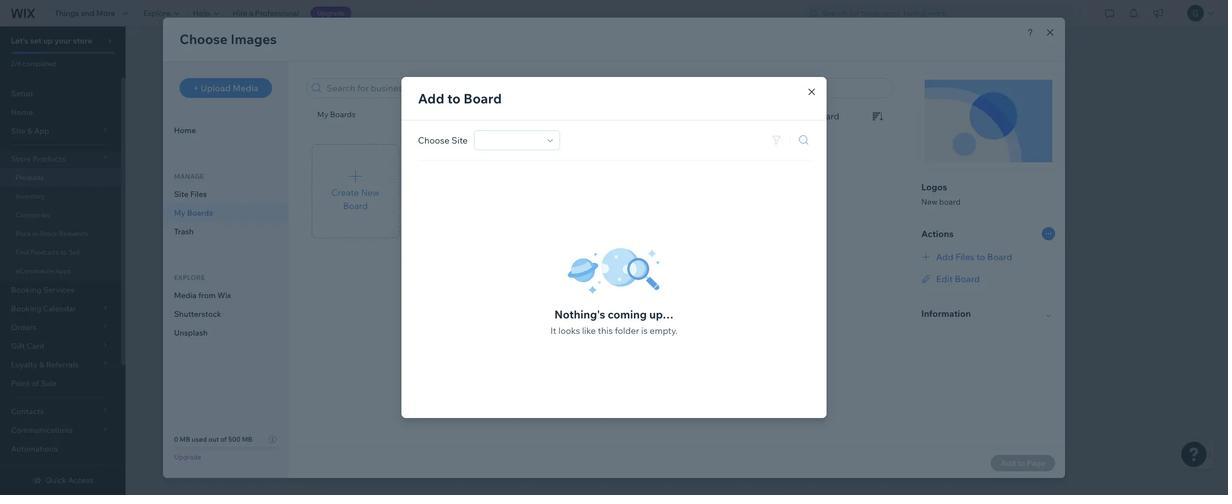 Task type: locate. For each thing, give the bounding box(es) containing it.
home
[[11, 107, 33, 117]]

1 horizontal spatial hire
[[819, 279, 835, 289]]

in
[[32, 230, 38, 238]]

1 vertical spatial hire
[[819, 279, 835, 289]]

1 vertical spatial a
[[836, 279, 841, 289]]

Add a product name text field
[[341, 82, 621, 102]]

ecommerce apps
[[15, 267, 71, 275]]

1 vertical spatial your
[[854, 292, 870, 302]]

to
[[60, 248, 67, 257]]

1 horizontal spatial and
[[378, 262, 397, 270]]

hire right help button
[[232, 8, 247, 18]]

and for more
[[81, 8, 95, 18]]

with inside optimize your store's product pages with the help of an expert.
[[951, 292, 966, 302]]

images and videos
[[341, 262, 434, 270]]

products up products link
[[33, 154, 66, 164]]

products up inventory
[[15, 173, 44, 182]]

2 file from the left
[[494, 430, 506, 441]]

ai
[[742, 120, 750, 131]]

and right format
[[476, 430, 492, 441]]

an left expert.
[[859, 302, 868, 312]]

inventory
[[15, 192, 45, 200]]

generate ai text
[[701, 120, 770, 131]]

services
[[43, 285, 74, 295]]

hire
[[232, 8, 247, 18], [819, 279, 835, 289]]

hire up the "optimize"
[[819, 279, 835, 289]]

0 horizontal spatial file
[[432, 430, 445, 441]]

2 vertical spatial your
[[558, 430, 577, 441]]

0 horizontal spatial your
[[55, 36, 71, 46]]

products
[[33, 154, 66, 164], [826, 162, 863, 173], [15, 173, 44, 182], [31, 248, 59, 257]]

product tax group
[[819, 139, 895, 150]]

0 horizontal spatial a
[[249, 8, 253, 18]]

file left "license"
[[494, 430, 506, 441]]

product
[[896, 292, 925, 302]]

let's set up your store
[[11, 36, 92, 46]]

an left info
[[370, 449, 380, 460]]

0 vertical spatial your
[[55, 36, 71, 46]]

0 vertical spatial a
[[249, 8, 253, 18]]

hire a professional
[[819, 279, 888, 289]]

things
[[55, 8, 79, 18]]

get started link
[[819, 318, 861, 328]]

0 vertical spatial with
[[951, 292, 966, 302]]

1 horizontal spatial with
[[951, 292, 966, 302]]

a for professional
[[249, 8, 253, 18]]

2 horizontal spatial and
[[476, 430, 492, 441]]

a left professional on the top of the page
[[249, 8, 253, 18]]

the
[[819, 302, 831, 312]]

point of sale
[[11, 379, 57, 389]]

of
[[850, 302, 857, 312], [32, 379, 39, 389]]

1 horizontal spatial a
[[836, 279, 841, 289]]

products down product
[[826, 162, 863, 173]]

upgrade button
[[311, 7, 351, 20]]

access
[[68, 476, 93, 486]]

store's
[[871, 292, 895, 302]]

1 vertical spatial with
[[539, 430, 556, 441]]

of right help
[[850, 302, 857, 312]]

false text field
[[341, 158, 770, 221]]

expert.
[[870, 302, 895, 312]]

add videos
[[641, 336, 689, 344]]

help button
[[186, 0, 226, 26]]

your left customers.
[[558, 430, 577, 441]]

1 horizontal spatial file
[[494, 430, 506, 441]]

apps
[[55, 267, 71, 275]]

ecommerce
[[15, 267, 53, 275]]

a for professional
[[836, 279, 841, 289]]

share
[[341, 430, 365, 441]]

started
[[834, 318, 861, 328]]

of left 'sale'
[[32, 379, 39, 389]]

and left "videos"
[[378, 262, 397, 270]]

your
[[55, 36, 71, 46], [854, 292, 870, 302], [558, 430, 577, 441]]

professional
[[255, 8, 299, 18]]

sale
[[41, 379, 57, 389]]

0 vertical spatial an
[[859, 302, 868, 312]]

rate)
[[899, 162, 919, 173]]

hire inside advanced form
[[819, 279, 835, 289]]

videos icon image
[[620, 333, 634, 347]]

2 horizontal spatial your
[[854, 292, 870, 302]]

with
[[951, 292, 966, 302], [539, 430, 556, 441]]

a inside form
[[836, 279, 841, 289]]

a
[[249, 8, 253, 18], [836, 279, 841, 289]]

1 vertical spatial of
[[32, 379, 39, 389]]

an
[[859, 302, 868, 312], [370, 449, 380, 460]]

find
[[15, 248, 29, 257]]

setup
[[11, 89, 33, 99]]

with right pages
[[951, 292, 966, 302]]

0 vertical spatial hire
[[232, 8, 247, 18]]

2/6
[[11, 59, 21, 68]]

add an info section
[[349, 449, 432, 460]]

of inside optimize your store's product pages with the help of an expert.
[[850, 302, 857, 312]]

file right like
[[432, 430, 445, 441]]

0 horizontal spatial and
[[81, 8, 95, 18]]

0 horizontal spatial an
[[370, 449, 380, 460]]

videos
[[400, 262, 434, 270]]

booking
[[11, 285, 41, 295]]

2 vertical spatial and
[[476, 430, 492, 441]]

and
[[81, 8, 95, 18], [378, 262, 397, 270], [476, 430, 492, 441]]

and for videos
[[378, 262, 397, 270]]

0 horizontal spatial of
[[32, 379, 39, 389]]

with right "license"
[[539, 430, 556, 441]]

Start typing a brand name field
[[823, 210, 1009, 229]]

set
[[30, 36, 42, 46]]

back in stock requests link
[[0, 225, 121, 243]]

0 horizontal spatial with
[[539, 430, 556, 441]]

0 vertical spatial of
[[850, 302, 857, 312]]

add an info section link
[[341, 449, 432, 460]]

products (default rate)
[[826, 162, 919, 173]]

add
[[641, 336, 657, 344]]

a up the "optimize"
[[836, 279, 841, 289]]

brand
[[819, 196, 841, 206]]

format
[[447, 430, 474, 441]]

1 horizontal spatial of
[[850, 302, 857, 312]]

0 vertical spatial and
[[81, 8, 95, 18]]

your down professional
[[854, 292, 870, 302]]

1 horizontal spatial an
[[859, 302, 868, 312]]

1 horizontal spatial your
[[558, 430, 577, 441]]

store products button
[[0, 150, 121, 169]]

get started
[[819, 318, 861, 328]]

quick access button
[[32, 476, 93, 486]]

1 vertical spatial and
[[378, 262, 397, 270]]

find products to sell
[[15, 248, 80, 257]]

and left more
[[81, 8, 95, 18]]

your right up
[[55, 36, 71, 46]]

home link
[[0, 103, 121, 122]]

0 horizontal spatial hire
[[232, 8, 247, 18]]

description
[[341, 118, 388, 129]]



Task type: describe. For each thing, give the bounding box(es) containing it.
stock
[[39, 230, 57, 238]]

things and more
[[55, 8, 115, 18]]

hire for hire a professional
[[232, 8, 247, 18]]

1 file from the left
[[432, 430, 445, 441]]

up
[[43, 36, 53, 46]]

pages
[[927, 292, 949, 302]]

tax
[[854, 139, 866, 150]]

generate
[[701, 120, 740, 131]]

back
[[15, 230, 31, 238]]

products link
[[0, 169, 121, 187]]

automations
[[11, 444, 58, 454]]

info
[[399, 413, 421, 421]]

an inside optimize your store's product pages with the help of an expert.
[[859, 302, 868, 312]]

professional
[[842, 279, 888, 289]]

booking services link
[[0, 281, 121, 300]]

license
[[508, 430, 537, 441]]

optimize
[[819, 292, 852, 302]]

categories link
[[0, 206, 121, 225]]

1 vertical spatial an
[[370, 449, 380, 460]]

upgrade
[[317, 9, 345, 17]]

point of sale link
[[0, 374, 121, 393]]

hire a professional
[[232, 8, 299, 18]]

videos
[[660, 336, 689, 344]]

find products to sell link
[[0, 243, 121, 262]]

of inside sidebar element
[[32, 379, 39, 389]]

info
[[382, 449, 398, 460]]

store
[[11, 154, 31, 164]]

optimize your store's product pages with the help of an expert.
[[819, 292, 966, 312]]

like
[[416, 430, 430, 441]]

store products
[[11, 154, 66, 164]]

information
[[367, 430, 414, 441]]

Search for tools, apps, help & more... field
[[819, 6, 1077, 21]]

your inside sidebar element
[[55, 36, 71, 46]]

advanced form
[[126, 0, 1228, 496]]

sidebar element
[[0, 26, 126, 496]]

let's
[[11, 36, 28, 46]]

inventory link
[[0, 187, 121, 206]]

quick
[[45, 476, 66, 486]]

products up ecommerce apps
[[31, 248, 59, 257]]

share information like file format and file license with your customers.
[[341, 430, 624, 441]]

completed
[[23, 59, 56, 68]]

products inside advanced form
[[826, 162, 863, 173]]

add
[[351, 449, 368, 460]]

automations link
[[0, 440, 121, 459]]

store
[[73, 36, 92, 46]]

(default
[[865, 162, 897, 173]]

sections
[[424, 413, 470, 421]]

hire for hire a professional
[[819, 279, 835, 289]]

categories
[[15, 211, 50, 219]]

point
[[11, 379, 30, 389]]

text
[[752, 120, 770, 131]]

explore
[[143, 8, 170, 18]]

additional info sections
[[341, 413, 470, 421]]

ribbon
[[638, 62, 670, 73]]

help
[[193, 8, 210, 18]]

section
[[400, 449, 432, 460]]

requests
[[59, 230, 88, 238]]

sell
[[68, 248, 80, 257]]

product
[[819, 139, 852, 150]]

get
[[819, 318, 832, 328]]

2/6 completed
[[11, 59, 56, 68]]

booking services
[[11, 285, 74, 295]]

help
[[833, 302, 848, 312]]

back in stock requests
[[15, 230, 88, 238]]

more
[[96, 8, 115, 18]]

setup link
[[0, 84, 121, 103]]

images
[[341, 262, 376, 270]]

hire a professional link
[[226, 0, 306, 26]]

customers.
[[579, 430, 624, 441]]

ecommerce apps link
[[0, 262, 121, 281]]

your inside optimize your store's product pages with the help of an expert.
[[854, 292, 870, 302]]

products inside dropdown button
[[33, 154, 66, 164]]

advanced
[[816, 98, 869, 112]]

group
[[868, 139, 893, 150]]

additional
[[341, 413, 397, 421]]

generate ai text button
[[685, 118, 770, 132]]



Task type: vqa. For each thing, say whether or not it's contained in the screenshot.
the rate)
yes



